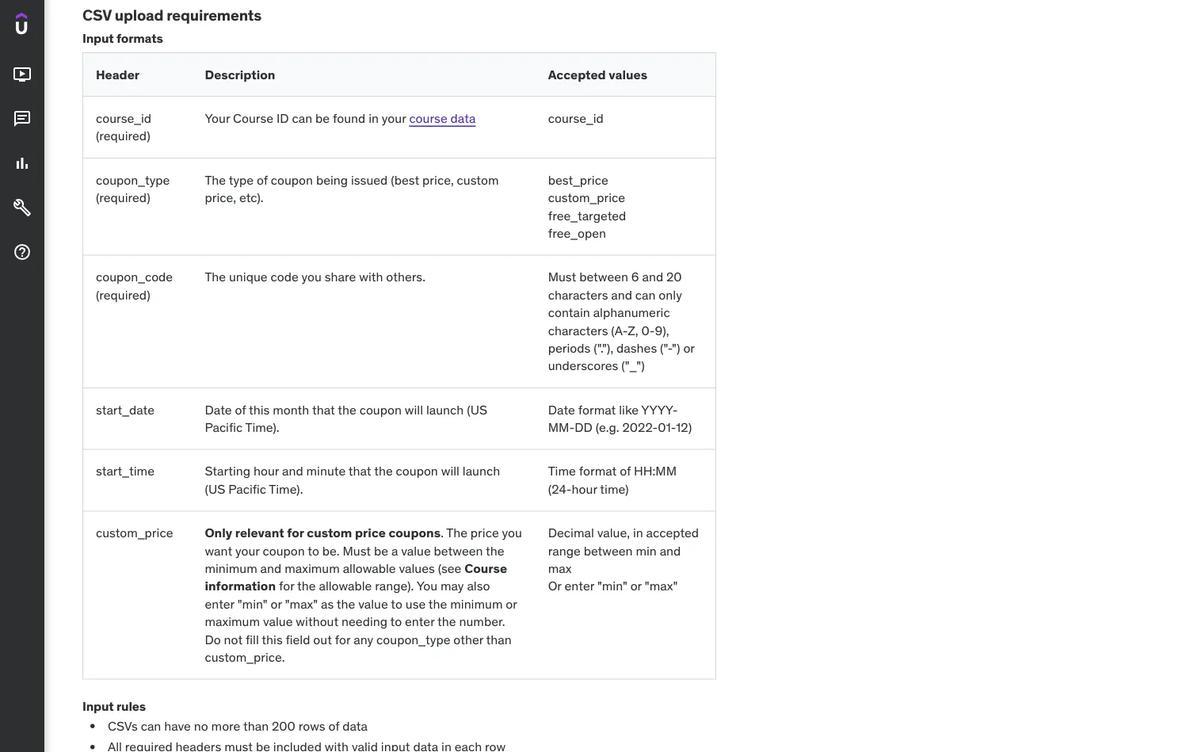 Task type: vqa. For each thing, say whether or not it's contained in the screenshot.
'custom'
yes



Task type: describe. For each thing, give the bounding box(es) containing it.
relevant
[[235, 525, 284, 541]]

the right as
[[337, 596, 355, 612]]

also
[[467, 578, 490, 594]]

and inside '. the price you want your coupon to be. must be a value between the minimum and maximum allowable values (see'
[[260, 560, 282, 576]]

between inside decimal value, in accepted range between min and max or enter "min" or "max"
[[584, 542, 633, 559]]

field
[[286, 631, 310, 647]]

launch for starting hour and minute that the coupon will launch (us pacific time).
[[463, 463, 500, 479]]

number.
[[459, 613, 505, 630]]

custom_price.
[[205, 649, 285, 665]]

("."),
[[594, 340, 614, 356]]

share
[[325, 269, 356, 285]]

be inside '. the price you want your coupon to be. must be a value between the minimum and maximum allowable values (see'
[[374, 542, 388, 559]]

2022-
[[623, 419, 658, 435]]

you
[[417, 578, 438, 594]]

only
[[205, 525, 232, 541]]

("-
[[660, 340, 672, 356]]

"max" inside decimal value, in accepted range between min and max or enter "min" or "max"
[[645, 578, 678, 594]]

dd
[[575, 419, 593, 435]]

that for month
[[312, 401, 335, 418]]

time). for and
[[269, 481, 303, 497]]

coupon_type (required)
[[96, 172, 170, 206]]

decimal value, in accepted range between min and max or enter "min" or "max"
[[548, 525, 699, 594]]

2 vertical spatial for
[[335, 631, 351, 647]]

minimum inside '. the price you want your coupon to be. must be a value between the minimum and maximum allowable values (see'
[[205, 560, 257, 576]]

do
[[205, 631, 221, 647]]

data for csvs can have no more than 200 rows of data
[[343, 718, 368, 734]]

200
[[272, 718, 296, 734]]

free_open
[[548, 225, 606, 241]]

use
[[406, 596, 426, 612]]

between inside 'must between 6 and 20 characters and can only contain alphanumeric characters (a-z, 0-9), periods ("."), dashes ("-") or underscores ("_")'
[[579, 269, 629, 285]]

yyyy-
[[641, 401, 678, 418]]

date for date of this month that the coupon will launch (us pacific time).
[[205, 401, 232, 418]]

have
[[164, 718, 191, 734]]

values inside '. the price you want your coupon to be. must be a value between the minimum and maximum allowable values (see'
[[399, 560, 435, 576]]

time format of hh:mm (24-hour time)
[[548, 463, 677, 497]]

must inside '. the price you want your coupon to be. must be a value between the minimum and maximum allowable values (see'
[[343, 542, 371, 559]]

enter inside decimal value, in accepted range between min and max or enter "min" or "max"
[[565, 578, 594, 594]]

0-
[[642, 322, 655, 338]]

pacific for starting
[[228, 481, 266, 497]]

1 vertical spatial enter
[[205, 596, 235, 612]]

(us for starting hour and minute that the coupon will launch (us pacific time).
[[205, 481, 225, 497]]

0 horizontal spatial custom_price
[[96, 525, 173, 541]]

1 price from the left
[[355, 525, 386, 541]]

the down you at the bottom left of the page
[[429, 596, 447, 612]]

"min" inside decimal value, in accepted range between min and max or enter "min" or "max"
[[598, 578, 628, 594]]

time). for this
[[245, 419, 279, 435]]

will for starting hour and minute that the coupon will launch (us pacific time).
[[441, 463, 460, 479]]

0 vertical spatial for
[[287, 525, 304, 541]]

course information
[[205, 560, 507, 594]]

coupon for minute
[[396, 463, 438, 479]]

accepted
[[646, 525, 699, 541]]

csvs can have no more than 200 rows of data
[[108, 718, 368, 734]]

dashes
[[617, 340, 657, 356]]

accepted
[[548, 66, 606, 82]]

"max" inside for the allowable range). you may also enter "min" or "max" as the value to use the minimum or maximum value without needing to enter the number. do not fill this field out for any coupon_type other than custom_price.
[[285, 596, 318, 612]]

course_id for course_id (required)
[[96, 110, 151, 126]]

needing
[[342, 613, 388, 630]]

2 characters from the top
[[548, 322, 608, 338]]

or inside 'must between 6 and 20 characters and can only contain alphanumeric characters (a-z, 0-9), periods ("."), dashes ("-") or underscores ("_")'
[[684, 340, 695, 356]]

header
[[96, 66, 140, 82]]

1 vertical spatial than
[[243, 718, 269, 734]]

format for (e.g.
[[578, 401, 616, 418]]

1 vertical spatial custom
[[307, 525, 352, 541]]

0 horizontal spatial coupon_type
[[96, 172, 170, 188]]

between inside '. the price you want your coupon to be. must be a value between the minimum and maximum allowable values (see'
[[434, 542, 483, 559]]

coupon_code (required)
[[96, 269, 173, 303]]

0 vertical spatial can
[[292, 110, 312, 126]]

(see
[[438, 560, 462, 576]]

course_id for course_id
[[548, 110, 604, 126]]

custom inside the type of coupon being issued (best price, custom price, etc).
[[457, 172, 499, 188]]

0 horizontal spatial course
[[233, 110, 274, 126]]

(e.g.
[[596, 419, 620, 435]]

time
[[548, 463, 576, 479]]

(required) for course_id (required)
[[96, 128, 150, 144]]

min
[[636, 542, 657, 559]]

starting hour and minute that the coupon will launch (us pacific time).
[[205, 463, 500, 497]]

.
[[441, 525, 444, 541]]

the for the type of coupon being issued (best price, custom price, etc).
[[205, 172, 226, 188]]

hh:mm
[[634, 463, 677, 479]]

2 vertical spatial enter
[[405, 613, 435, 630]]

1 horizontal spatial values
[[609, 66, 648, 82]]

2 vertical spatial to
[[390, 613, 402, 630]]

free_targeted
[[548, 207, 626, 223]]

time)
[[600, 481, 629, 497]]

1 horizontal spatial value
[[358, 596, 388, 612]]

decimal
[[548, 525, 594, 541]]

can inside 'must between 6 and 20 characters and can only contain alphanumeric characters (a-z, 0-9), periods ("."), dashes ("-") or underscores ("_")'
[[636, 286, 656, 303]]

the unique code you share with others.
[[205, 269, 426, 285]]

description
[[205, 66, 275, 82]]

of inside the type of coupon being issued (best price, custom price, etc).
[[257, 172, 268, 188]]

or inside decimal value, in accepted range between min and max or enter "min" or "max"
[[631, 578, 642, 594]]

("_")
[[622, 357, 645, 374]]

(required) for coupon_type (required)
[[96, 189, 150, 206]]

this inside for the allowable range). you may also enter "min" or "max" as the value to use the minimum or maximum value without needing to enter the number. do not fill this field out for any coupon_type other than custom_price.
[[262, 631, 283, 647]]

alphanumeric
[[593, 304, 670, 320]]

being
[[316, 172, 348, 188]]

underscores
[[548, 357, 619, 374]]

range
[[548, 542, 581, 559]]

your course id can be found in your course data
[[205, 110, 476, 126]]

20
[[667, 269, 682, 285]]

of inside time format of hh:mm (24-hour time)
[[620, 463, 631, 479]]

type
[[229, 172, 254, 188]]

best_price custom_price free_targeted free_open
[[548, 172, 626, 241]]

input inside csv upload requirements input formats
[[82, 30, 114, 46]]

course
[[409, 110, 448, 126]]

and inside decimal value, in accepted range between min and max or enter "min" or "max"
[[660, 542, 681, 559]]

only relevant for custom price coupons
[[205, 525, 441, 541]]

coupons
[[389, 525, 441, 541]]

the up other
[[438, 613, 456, 630]]

more
[[211, 718, 240, 734]]

other
[[454, 631, 483, 647]]

any
[[354, 631, 373, 647]]

price inside '. the price you want your coupon to be. must be a value between the minimum and maximum allowable values (see'
[[471, 525, 499, 541]]

may
[[441, 578, 464, 594]]

3 medium image from the top
[[13, 243, 32, 262]]

this inside 'date of this month that the coupon will launch (us pacific time).'
[[249, 401, 270, 418]]

. the price you want your coupon to be. must be a value between the minimum and maximum allowable values (see
[[205, 525, 522, 576]]

launch for date of this month that the coupon will launch (us pacific time).
[[426, 401, 464, 418]]

rows
[[299, 718, 325, 734]]

of right rows on the bottom of the page
[[328, 718, 339, 734]]

1 characters from the top
[[548, 286, 608, 303]]

(a-
[[611, 322, 628, 338]]

the up without
[[297, 578, 316, 594]]

information
[[205, 578, 276, 594]]

periods
[[548, 340, 591, 356]]



Task type: locate. For each thing, give the bounding box(es) containing it.
1 horizontal spatial hour
[[572, 481, 597, 497]]

enter down use
[[405, 613, 435, 630]]

will for date of this month that the coupon will launch (us pacific time).
[[405, 401, 423, 418]]

1 horizontal spatial coupon_type
[[377, 631, 451, 647]]

data
[[451, 110, 476, 126], [343, 718, 368, 734]]

0 horizontal spatial date
[[205, 401, 232, 418]]

the
[[205, 172, 226, 188], [205, 269, 226, 285], [446, 525, 468, 541]]

and right the 6
[[642, 269, 664, 285]]

launch inside 'starting hour and minute that the coupon will launch (us pacific time).'
[[463, 463, 500, 479]]

(24-
[[548, 481, 572, 497]]

for right information
[[279, 578, 294, 594]]

1 horizontal spatial minimum
[[450, 596, 503, 612]]

best_price
[[548, 172, 608, 188]]

2 course_id from the left
[[548, 110, 604, 126]]

must between 6 and 20 characters and can only contain alphanumeric characters (a-z, 0-9), periods ("."), dashes ("-") or underscores ("_")
[[548, 269, 695, 374]]

date up mm-
[[548, 401, 575, 418]]

pacific inside 'date of this month that the coupon will launch (us pacific time).'
[[205, 419, 243, 435]]

2 (required) from the top
[[96, 189, 150, 206]]

minimum down also
[[450, 596, 503, 612]]

0 vertical spatial launch
[[426, 401, 464, 418]]

9),
[[655, 322, 669, 338]]

maximum down the be.
[[285, 560, 340, 576]]

your
[[205, 110, 230, 126]]

1 vertical spatial your
[[235, 542, 260, 559]]

can right id
[[292, 110, 312, 126]]

0 horizontal spatial value
[[263, 613, 293, 630]]

maximum inside for the allowable range). you may also enter "min" or "max" as the value to use the minimum or maximum value without needing to enter the number. do not fill this field out for any coupon_type other than custom_price.
[[205, 613, 260, 630]]

1 vertical spatial price,
[[205, 189, 236, 206]]

0 horizontal spatial course_id
[[96, 110, 151, 126]]

1 vertical spatial medium image
[[13, 154, 32, 173]]

2 vertical spatial can
[[141, 718, 161, 734]]

1 horizontal spatial your
[[382, 110, 406, 126]]

can down the 6
[[636, 286, 656, 303]]

0 vertical spatial pacific
[[205, 419, 243, 435]]

maximum inside '. the price you want your coupon to be. must be a value between the minimum and maximum allowable values (see'
[[285, 560, 340, 576]]

1 horizontal spatial than
[[486, 631, 512, 647]]

0 vertical spatial time).
[[245, 419, 279, 435]]

coupon
[[271, 172, 313, 188], [360, 401, 402, 418], [396, 463, 438, 479], [263, 542, 305, 559]]

coupon up 'coupons'
[[396, 463, 438, 479]]

0 vertical spatial (required)
[[96, 128, 150, 144]]

between up (see
[[434, 542, 483, 559]]

1 horizontal spatial must
[[548, 269, 576, 285]]

the up also
[[486, 542, 505, 559]]

course up also
[[465, 560, 507, 576]]

maximum up the not
[[205, 613, 260, 630]]

0 vertical spatial your
[[382, 110, 406, 126]]

0 vertical spatial medium image
[[13, 110, 32, 129]]

0 horizontal spatial your
[[235, 542, 260, 559]]

1 vertical spatial coupon_type
[[377, 631, 451, 647]]

will inside 'date of this month that the coupon will launch (us pacific time).'
[[405, 401, 423, 418]]

0 horizontal spatial than
[[243, 718, 269, 734]]

coupon for month
[[360, 401, 402, 418]]

with
[[359, 269, 383, 285]]

course_id down "accepted" in the top of the page
[[548, 110, 604, 126]]

1 horizontal spatial you
[[502, 525, 522, 541]]

1 vertical spatial the
[[205, 269, 226, 285]]

1 (required) from the top
[[96, 128, 150, 144]]

price, right "(best"
[[423, 172, 454, 188]]

0 vertical spatial maximum
[[285, 560, 340, 576]]

(required) inside coupon_type (required)
[[96, 189, 150, 206]]

0 vertical spatial value
[[401, 542, 431, 559]]

issued
[[351, 172, 388, 188]]

6
[[632, 269, 639, 285]]

and up alphanumeric
[[611, 286, 632, 303]]

hour right starting
[[254, 463, 279, 479]]

start_date
[[96, 401, 155, 418]]

1 vertical spatial time).
[[269, 481, 303, 497]]

for right the out on the bottom left of the page
[[335, 631, 351, 647]]

0 vertical spatial than
[[486, 631, 512, 647]]

hour inside 'starting hour and minute that the coupon will launch (us pacific time).'
[[254, 463, 279, 479]]

the right .
[[446, 525, 468, 541]]

2 medium image from the top
[[13, 198, 32, 217]]

between left the 6
[[579, 269, 629, 285]]

time). inside 'starting hour and minute that the coupon will launch (us pacific time).'
[[269, 481, 303, 497]]

0 vertical spatial in
[[369, 110, 379, 126]]

minimum inside for the allowable range). you may also enter "min" or "max" as the value to use the minimum or maximum value without needing to enter the number. do not fill this field out for any coupon_type other than custom_price.
[[450, 596, 503, 612]]

in inside decimal value, in accepted range between min and max or enter "min" or "max"
[[633, 525, 643, 541]]

date format like yyyy- mm-dd (e.g. 2022-01-12)
[[548, 401, 692, 435]]

to left the be.
[[308, 542, 319, 559]]

that for minute
[[349, 463, 371, 479]]

0 horizontal spatial "max"
[[285, 596, 318, 612]]

0 vertical spatial custom
[[457, 172, 499, 188]]

1 vertical spatial pacific
[[228, 481, 266, 497]]

2 horizontal spatial can
[[636, 286, 656, 303]]

your down the relevant
[[235, 542, 260, 559]]

0 vertical spatial to
[[308, 542, 319, 559]]

1 horizontal spatial that
[[349, 463, 371, 479]]

0 horizontal spatial price
[[355, 525, 386, 541]]

a
[[391, 542, 398, 559]]

1 vertical spatial to
[[391, 596, 403, 612]]

coupon inside '. the price you want your coupon to be. must be a value between the minimum and maximum allowable values (see'
[[263, 542, 305, 559]]

data right rows on the bottom of the page
[[343, 718, 368, 734]]

than inside for the allowable range). you may also enter "min" or "max" as the value to use the minimum or maximum value without needing to enter the number. do not fill this field out for any coupon_type other than custom_price.
[[486, 631, 512, 647]]

price left 'coupons'
[[355, 525, 386, 541]]

for
[[287, 525, 304, 541], [279, 578, 294, 594], [335, 631, 351, 647]]

1 vertical spatial you
[[502, 525, 522, 541]]

allowable inside '. the price you want your coupon to be. must be a value between the minimum and maximum allowable values (see'
[[343, 560, 396, 576]]

format for time)
[[579, 463, 617, 479]]

than left 200
[[243, 718, 269, 734]]

1 vertical spatial for
[[279, 578, 294, 594]]

0 vertical spatial be
[[315, 110, 330, 126]]

0 vertical spatial format
[[578, 401, 616, 418]]

coupon_code
[[96, 269, 173, 285]]

0 vertical spatial medium image
[[13, 65, 32, 84]]

mm-
[[548, 419, 575, 435]]

1 vertical spatial this
[[262, 631, 283, 647]]

no
[[194, 718, 208, 734]]

1 vertical spatial that
[[349, 463, 371, 479]]

1 vertical spatial (us
[[205, 481, 225, 497]]

values up you at the bottom left of the page
[[399, 560, 435, 576]]

1 vertical spatial value
[[358, 596, 388, 612]]

unique
[[229, 269, 268, 285]]

pacific inside 'starting hour and minute that the coupon will launch (us pacific time).'
[[228, 481, 266, 497]]

1 horizontal spatial in
[[633, 525, 643, 541]]

custom
[[457, 172, 499, 188], [307, 525, 352, 541]]

0 vertical spatial the
[[205, 172, 226, 188]]

"min" down information
[[238, 596, 268, 612]]

must up contain
[[548, 269, 576, 285]]

2 vertical spatial medium image
[[13, 243, 32, 262]]

0 vertical spatial that
[[312, 401, 335, 418]]

coupon inside 'starting hour and minute that the coupon will launch (us pacific time).'
[[396, 463, 438, 479]]

0 horizontal spatial values
[[399, 560, 435, 576]]

course inside course information
[[465, 560, 507, 576]]

(required) inside coupon_code (required)
[[96, 286, 150, 303]]

that
[[312, 401, 335, 418], [349, 463, 371, 479]]

1 horizontal spatial data
[[451, 110, 476, 126]]

and left the minute
[[282, 463, 303, 479]]

hour down time at the bottom of the page
[[572, 481, 597, 497]]

of up time)
[[620, 463, 631, 479]]

id
[[277, 110, 289, 126]]

others.
[[386, 269, 426, 285]]

start_time
[[96, 463, 155, 479]]

contain
[[548, 304, 590, 320]]

value down 'coupons'
[[401, 542, 431, 559]]

be.
[[322, 542, 340, 559]]

of up etc).
[[257, 172, 268, 188]]

coupon_type inside for the allowable range). you may also enter "min" or "max" as the value to use the minimum or maximum value without needing to enter the number. do not fill this field out for any coupon_type other than custom_price.
[[377, 631, 451, 647]]

your
[[382, 110, 406, 126], [235, 542, 260, 559]]

and down the accepted
[[660, 542, 681, 559]]

enter down information
[[205, 596, 235, 612]]

"max" down min
[[645, 578, 678, 594]]

0 horizontal spatial (us
[[205, 481, 225, 497]]

0 vertical spatial characters
[[548, 286, 608, 303]]

the inside 'date of this month that the coupon will launch (us pacific time).'
[[338, 401, 357, 418]]

0 vertical spatial values
[[609, 66, 648, 82]]

format inside time format of hh:mm (24-hour time)
[[579, 463, 617, 479]]

coupon down the relevant
[[263, 542, 305, 559]]

time). down month
[[245, 419, 279, 435]]

and up information
[[260, 560, 282, 576]]

0 horizontal spatial maximum
[[205, 613, 260, 630]]

z,
[[628, 322, 638, 338]]

your left course
[[382, 110, 406, 126]]

the inside the type of coupon being issued (best price, custom price, etc).
[[205, 172, 226, 188]]

this right the fill
[[262, 631, 283, 647]]

1 horizontal spatial (us
[[467, 401, 488, 418]]

the inside 'starting hour and minute that the coupon will launch (us pacific time).'
[[374, 463, 393, 479]]

only
[[659, 286, 682, 303]]

medium image
[[13, 65, 32, 84], [13, 154, 32, 173], [13, 243, 32, 262]]

"min" down value, at right bottom
[[598, 578, 628, 594]]

max
[[548, 560, 572, 576]]

1 vertical spatial can
[[636, 286, 656, 303]]

0 vertical spatial data
[[451, 110, 476, 126]]

custom down course data link
[[457, 172, 499, 188]]

not
[[224, 631, 243, 647]]

2 date from the left
[[548, 401, 575, 418]]

udemy image
[[16, 13, 88, 40]]

allowable inside for the allowable range). you may also enter "min" or "max" as the value to use the minimum or maximum value without needing to enter the number. do not fill this field out for any coupon_type other than custom_price.
[[319, 578, 372, 594]]

the left unique
[[205, 269, 226, 285]]

minimum up information
[[205, 560, 257, 576]]

1 vertical spatial be
[[374, 542, 388, 559]]

rules
[[116, 698, 146, 714]]

input
[[82, 30, 114, 46], [82, 698, 114, 714]]

2 input from the top
[[82, 698, 114, 714]]

you for price
[[502, 525, 522, 541]]

like
[[619, 401, 639, 418]]

must right the be.
[[343, 542, 371, 559]]

2 medium image from the top
[[13, 154, 32, 173]]

price,
[[423, 172, 454, 188], [205, 189, 236, 206]]

coupon_type down course_id (required)
[[96, 172, 170, 188]]

that right the minute
[[349, 463, 371, 479]]

you inside '. the price you want your coupon to be. must be a value between the minimum and maximum allowable values (see'
[[502, 525, 522, 541]]

0 vertical spatial this
[[249, 401, 270, 418]]

0 vertical spatial must
[[548, 269, 576, 285]]

enter right or
[[565, 578, 594, 594]]

value inside '. the price you want your coupon to be. must be a value between the minimum and maximum allowable values (see'
[[401, 542, 431, 559]]

this
[[249, 401, 270, 418], [262, 631, 283, 647]]

")
[[672, 340, 680, 356]]

1 horizontal spatial course_id
[[548, 110, 604, 126]]

etc).
[[239, 189, 264, 206]]

that right month
[[312, 401, 335, 418]]

0 horizontal spatial can
[[141, 718, 161, 734]]

"max"
[[645, 578, 678, 594], [285, 596, 318, 612]]

between
[[579, 269, 629, 285], [434, 542, 483, 559], [584, 542, 633, 559]]

medium image
[[13, 110, 32, 129], [13, 198, 32, 217]]

you for code
[[302, 269, 322, 285]]

coupon for you
[[263, 542, 305, 559]]

coupon inside the type of coupon being issued (best price, custom price, etc).
[[271, 172, 313, 188]]

data for your course id can be found in your course data
[[451, 110, 476, 126]]

in up min
[[633, 525, 643, 541]]

between down value, at right bottom
[[584, 542, 633, 559]]

time). up the relevant
[[269, 481, 303, 497]]

the type of coupon being issued (best price, custom price, etc).
[[205, 172, 499, 206]]

format up the (e.g.
[[578, 401, 616, 418]]

"min"
[[598, 578, 628, 594], [238, 596, 268, 612]]

you right the code
[[302, 269, 322, 285]]

custom up the be.
[[307, 525, 352, 541]]

csvs
[[108, 718, 138, 734]]

(required) for coupon_code (required)
[[96, 286, 150, 303]]

1 horizontal spatial maximum
[[285, 560, 340, 576]]

0 vertical spatial "min"
[[598, 578, 628, 594]]

0 horizontal spatial custom
[[307, 525, 352, 541]]

for the allowable range). you may also enter "min" or "max" as the value to use the minimum or maximum value without needing to enter the number. do not fill this field out for any coupon_type other than custom_price.
[[205, 578, 517, 665]]

the inside '. the price you want your coupon to be. must be a value between the minimum and maximum allowable values (see'
[[486, 542, 505, 559]]

pacific up starting
[[205, 419, 243, 435]]

price, down type
[[205, 189, 236, 206]]

pacific down starting
[[228, 481, 266, 497]]

the left type
[[205, 172, 226, 188]]

launch inside 'date of this month that the coupon will launch (us pacific time).'
[[426, 401, 464, 418]]

or
[[548, 578, 562, 594]]

(required) down coupon_code
[[96, 286, 150, 303]]

custom_price down start_time
[[96, 525, 173, 541]]

in right found
[[369, 110, 379, 126]]

value,
[[597, 525, 630, 541]]

price right .
[[471, 525, 499, 541]]

csv
[[82, 5, 112, 24]]

2 vertical spatial (required)
[[96, 286, 150, 303]]

(required) up coupon_type (required) on the top left of the page
[[96, 128, 150, 144]]

date inside date format like yyyy- mm-dd (e.g. 2022-01-12)
[[548, 401, 575, 418]]

value up needing
[[358, 596, 388, 612]]

0 vertical spatial course
[[233, 110, 274, 126]]

coupon inside 'date of this month that the coupon will launch (us pacific time).'
[[360, 401, 402, 418]]

values right "accepted" in the top of the page
[[609, 66, 648, 82]]

input up csvs
[[82, 698, 114, 714]]

can
[[292, 110, 312, 126], [636, 286, 656, 303], [141, 718, 161, 734]]

data right course
[[451, 110, 476, 126]]

characters up contain
[[548, 286, 608, 303]]

1 vertical spatial launch
[[463, 463, 500, 479]]

coupon up 'starting hour and minute that the coupon will launch (us pacific time).'
[[360, 401, 402, 418]]

accepted values
[[548, 66, 648, 82]]

time). inside 'date of this month that the coupon will launch (us pacific time).'
[[245, 419, 279, 435]]

value up the field
[[263, 613, 293, 630]]

"min" inside for the allowable range). you may also enter "min" or "max" as the value to use the minimum or maximum value without needing to enter the number. do not fill this field out for any coupon_type other than custom_price.
[[238, 596, 268, 612]]

0 horizontal spatial data
[[343, 718, 368, 734]]

of left month
[[235, 401, 246, 418]]

0 horizontal spatial you
[[302, 269, 322, 285]]

format inside date format like yyyy- mm-dd (e.g. 2022-01-12)
[[578, 401, 616, 418]]

csv upload requirements input formats
[[82, 5, 262, 46]]

(us for date of this month that the coupon will launch (us pacific time).
[[467, 401, 488, 418]]

course left id
[[233, 110, 274, 126]]

0 vertical spatial minimum
[[205, 560, 257, 576]]

course_id down the 'header'
[[96, 110, 151, 126]]

allowable up as
[[319, 578, 372, 594]]

than
[[486, 631, 512, 647], [243, 718, 269, 734]]

course
[[233, 110, 274, 126], [465, 560, 507, 576]]

0 vertical spatial allowable
[[343, 560, 396, 576]]

course_id (required)
[[96, 110, 151, 144]]

or
[[684, 340, 695, 356], [631, 578, 642, 594], [271, 596, 282, 612], [506, 596, 517, 612]]

hour inside time format of hh:mm (24-hour time)
[[572, 481, 597, 497]]

1 horizontal spatial date
[[548, 401, 575, 418]]

0 vertical spatial you
[[302, 269, 322, 285]]

2 vertical spatial value
[[263, 613, 293, 630]]

1 vertical spatial maximum
[[205, 613, 260, 630]]

formats
[[116, 30, 163, 46]]

will inside 'starting hour and minute that the coupon will launch (us pacific time).'
[[441, 463, 460, 479]]

0 horizontal spatial enter
[[205, 596, 235, 612]]

must inside 'must between 6 and 20 characters and can only contain alphanumeric characters (a-z, 0-9), periods ("."), dashes ("-") or underscores ("_")'
[[548, 269, 576, 285]]

0 horizontal spatial price,
[[205, 189, 236, 206]]

12)
[[676, 419, 692, 435]]

0 horizontal spatial must
[[343, 542, 371, 559]]

1 horizontal spatial enter
[[405, 613, 435, 630]]

custom_price inside best_price custom_price free_targeted free_open
[[548, 189, 625, 206]]

the right the minute
[[374, 463, 393, 479]]

1 vertical spatial values
[[399, 560, 435, 576]]

1 medium image from the top
[[13, 65, 32, 84]]

date up starting
[[205, 401, 232, 418]]

to right needing
[[390, 613, 402, 630]]

and inside 'starting hour and minute that the coupon will launch (us pacific time).'
[[282, 463, 303, 479]]

0 horizontal spatial that
[[312, 401, 335, 418]]

"max" up without
[[285, 596, 318, 612]]

course data link
[[409, 110, 476, 126]]

(best
[[391, 172, 419, 188]]

upload
[[115, 5, 163, 24]]

found
[[333, 110, 366, 126]]

1 input from the top
[[82, 30, 114, 46]]

2 vertical spatial the
[[446, 525, 468, 541]]

(required) down course_id (required)
[[96, 189, 150, 206]]

pacific for date
[[205, 419, 243, 435]]

characters up periods
[[548, 322, 608, 338]]

(us inside 'date of this month that the coupon will launch (us pacific time).'
[[467, 401, 488, 418]]

coupon left being
[[271, 172, 313, 188]]

out
[[313, 631, 332, 647]]

(required) inside course_id (required)
[[96, 128, 150, 144]]

coupon_type down use
[[377, 631, 451, 647]]

1 vertical spatial minimum
[[450, 596, 503, 612]]

to
[[308, 542, 319, 559], [391, 596, 403, 612], [390, 613, 402, 630]]

be left found
[[315, 110, 330, 126]]

to down "range)."
[[391, 596, 403, 612]]

1 date from the left
[[205, 401, 232, 418]]

the
[[338, 401, 357, 418], [374, 463, 393, 479], [486, 542, 505, 559], [297, 578, 316, 594], [337, 596, 355, 612], [429, 596, 447, 612], [438, 613, 456, 630]]

want
[[205, 542, 232, 559]]

3 (required) from the top
[[96, 286, 150, 303]]

1 vertical spatial "min"
[[238, 596, 268, 612]]

1 vertical spatial custom_price
[[96, 525, 173, 541]]

without
[[296, 613, 339, 630]]

hour
[[254, 463, 279, 479], [572, 481, 597, 497]]

than down number.
[[486, 631, 512, 647]]

you left decimal
[[502, 525, 522, 541]]

1 course_id from the left
[[96, 110, 151, 126]]

the inside '. the price you want your coupon to be. must be a value between the minimum and maximum allowable values (see'
[[446, 525, 468, 541]]

of inside 'date of this month that the coupon will launch (us pacific time).'
[[235, 401, 246, 418]]

values
[[609, 66, 648, 82], [399, 560, 435, 576]]

starting
[[205, 463, 251, 479]]

0 vertical spatial (us
[[467, 401, 488, 418]]

allowable up "range)."
[[343, 560, 396, 576]]

1 horizontal spatial course
[[465, 560, 507, 576]]

1 vertical spatial medium image
[[13, 198, 32, 217]]

minute
[[306, 463, 346, 479]]

0 horizontal spatial be
[[315, 110, 330, 126]]

range).
[[375, 578, 414, 594]]

price
[[355, 525, 386, 541], [471, 525, 499, 541]]

custom_price up free_targeted
[[548, 189, 625, 206]]

can left 'have'
[[141, 718, 161, 734]]

format up time)
[[579, 463, 617, 479]]

time).
[[245, 419, 279, 435], [269, 481, 303, 497]]

0 vertical spatial enter
[[565, 578, 594, 594]]

date of this month that the coupon will launch (us pacific time).
[[205, 401, 488, 435]]

1 vertical spatial (required)
[[96, 189, 150, 206]]

this left month
[[249, 401, 270, 418]]

0 vertical spatial "max"
[[645, 578, 678, 594]]

date for date format like yyyy- mm-dd (e.g. 2022-01-12)
[[548, 401, 575, 418]]

to inside '. the price you want your coupon to be. must be a value between the minimum and maximum allowable values (see'
[[308, 542, 319, 559]]

that inside 'date of this month that the coupon will launch (us pacific time).'
[[312, 401, 335, 418]]

date inside 'date of this month that the coupon will launch (us pacific time).'
[[205, 401, 232, 418]]

that inside 'starting hour and minute that the coupon will launch (us pacific time).'
[[349, 463, 371, 479]]

1 horizontal spatial price,
[[423, 172, 454, 188]]

be left a
[[374, 542, 388, 559]]

the for the unique code you share with others.
[[205, 269, 226, 285]]

your inside '. the price you want your coupon to be. must be a value between the minimum and maximum allowable values (see'
[[235, 542, 260, 559]]

requirements
[[167, 5, 262, 24]]

pacific
[[205, 419, 243, 435], [228, 481, 266, 497]]

1 vertical spatial input
[[82, 698, 114, 714]]

1 medium image from the top
[[13, 110, 32, 129]]

(us inside 'starting hour and minute that the coupon will launch (us pacific time).'
[[205, 481, 225, 497]]

minimum
[[205, 560, 257, 576], [450, 596, 503, 612]]

2 price from the left
[[471, 525, 499, 541]]

fill
[[246, 631, 259, 647]]

the right month
[[338, 401, 357, 418]]



